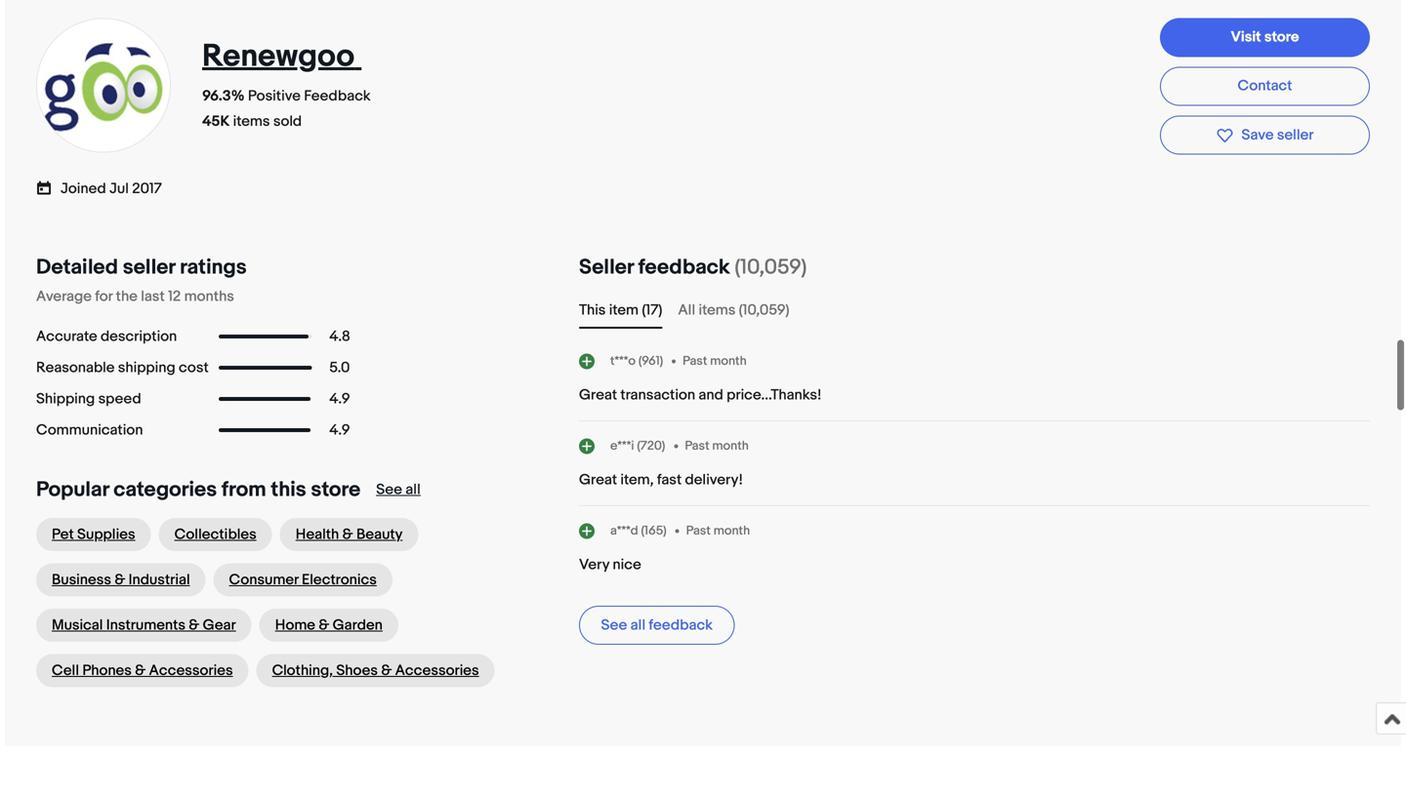 Task type: describe. For each thing, give the bounding box(es) containing it.
save seller button
[[1160, 116, 1370, 155]]

month for price...thanks!
[[710, 354, 747, 369]]

12
[[168, 288, 181, 306]]

phones
[[82, 662, 132, 680]]

feedback
[[304, 87, 371, 105]]

see all feedback link
[[579, 606, 735, 645]]

the
[[116, 288, 138, 306]]

and
[[699, 387, 723, 404]]

business & industrial
[[52, 572, 190, 589]]

all items (10,059)
[[678, 302, 789, 319]]

(165)
[[641, 524, 667, 539]]

all for see all
[[405, 481, 421, 499]]

delivery!
[[685, 472, 743, 489]]

1 vertical spatial feedback
[[649, 617, 713, 635]]

items inside 96.3% positive feedback 45k items sold
[[233, 113, 270, 130]]

joined
[[61, 180, 106, 198]]

beauty
[[356, 526, 403, 544]]

this
[[271, 477, 306, 503]]

collectibles link
[[159, 518, 272, 552]]

very
[[579, 557, 609, 574]]

see all
[[376, 481, 421, 499]]

instruments
[[106, 617, 185, 635]]

consumer electronics
[[229, 572, 377, 589]]

shipping speed
[[36, 391, 141, 408]]

pet supplies link
[[36, 518, 151, 552]]

& right shoes
[[381, 662, 392, 680]]

visit store link
[[1160, 18, 1370, 57]]

accurate description
[[36, 328, 177, 346]]

& right business
[[115, 572, 125, 589]]

business & industrial link
[[36, 564, 206, 597]]

cell phones & accessories link
[[36, 655, 249, 688]]

average for the last 12 months
[[36, 288, 234, 306]]

& right health
[[342, 526, 353, 544]]

seller
[[579, 255, 634, 280]]

pet
[[52, 526, 74, 544]]

5.0
[[329, 359, 350, 377]]

accessories for clothing, shoes & accessories
[[395, 662, 479, 680]]

accurate
[[36, 328, 97, 346]]

consumer electronics link
[[213, 564, 392, 597]]

(10,059) for seller feedback (10,059)
[[735, 255, 807, 280]]

jul
[[109, 180, 129, 198]]

consumer
[[229, 572, 298, 589]]

accessories for cell phones & accessories
[[149, 662, 233, 680]]

month for delivery!
[[712, 439, 749, 454]]

home & garden link
[[259, 609, 398, 642]]

seller feedback (10,059)
[[579, 255, 807, 280]]

musical instruments & gear link
[[36, 609, 252, 642]]

business
[[52, 572, 111, 589]]

renewgoo link
[[202, 38, 362, 76]]

reasonable shipping cost
[[36, 359, 209, 377]]

popular categories from this store
[[36, 477, 360, 503]]

popular
[[36, 477, 109, 503]]

visit store
[[1231, 28, 1299, 46]]

very nice
[[579, 557, 641, 574]]

garden
[[333, 617, 383, 635]]

save seller
[[1241, 126, 1314, 144]]

contact
[[1238, 77, 1292, 95]]

a***d (165)
[[610, 524, 667, 539]]

(17)
[[642, 302, 662, 319]]

45k
[[202, 113, 230, 130]]

visit
[[1231, 28, 1261, 46]]

save
[[1241, 126, 1274, 144]]

fast
[[657, 472, 682, 489]]

great for great item, fast delivery!
[[579, 472, 617, 489]]

see for see all feedback
[[601, 617, 627, 635]]

home & garden
[[275, 617, 383, 635]]

health & beauty link
[[280, 518, 418, 552]]

last
[[141, 288, 165, 306]]

home
[[275, 617, 315, 635]]

seller for detailed
[[123, 255, 175, 280]]

communication
[[36, 422, 143, 439]]

4.9 for shipping speed
[[329, 391, 350, 408]]

4.8
[[329, 328, 350, 346]]

(10,059) for all items (10,059)
[[739, 302, 789, 319]]

96.3%
[[202, 87, 245, 105]]

all for see all feedback
[[630, 617, 645, 635]]



Task type: locate. For each thing, give the bounding box(es) containing it.
great item, fast delivery!
[[579, 472, 743, 489]]

(720)
[[637, 439, 665, 454]]

t***o
[[610, 354, 636, 369]]

2 4.9 from the top
[[329, 422, 350, 439]]

clothing, shoes & accessories
[[272, 662, 479, 680]]

month up and
[[710, 354, 747, 369]]

items down positive
[[233, 113, 270, 130]]

store up health & beauty
[[311, 477, 360, 503]]

shoes
[[336, 662, 378, 680]]

& right 'phones'
[[135, 662, 146, 680]]

all
[[678, 302, 695, 319]]

great left item,
[[579, 472, 617, 489]]

& right home
[[319, 617, 329, 635]]

0 vertical spatial 4.9
[[329, 391, 350, 408]]

t***o (961)
[[610, 354, 663, 369]]

96.3% positive feedback 45k items sold
[[202, 87, 371, 130]]

1 horizontal spatial items
[[699, 302, 736, 319]]

& left gear
[[189, 617, 199, 635]]

1 great from the top
[[579, 387, 617, 404]]

1 horizontal spatial see
[[601, 617, 627, 635]]

past up delivery! at the bottom of the page
[[685, 439, 709, 454]]

seller up last
[[123, 255, 175, 280]]

speed
[[98, 391, 141, 408]]

0 vertical spatial (10,059)
[[735, 255, 807, 280]]

past
[[683, 354, 707, 369], [685, 439, 709, 454], [686, 524, 711, 539]]

0 vertical spatial items
[[233, 113, 270, 130]]

items inside tab list
[[699, 302, 736, 319]]

1 vertical spatial seller
[[123, 255, 175, 280]]

feedback
[[638, 255, 730, 280], [649, 617, 713, 635]]

1 accessories from the left
[[149, 662, 233, 680]]

1 horizontal spatial accessories
[[395, 662, 479, 680]]

0 horizontal spatial accessories
[[149, 662, 233, 680]]

1 vertical spatial great
[[579, 472, 617, 489]]

past month for price...thanks!
[[683, 354, 747, 369]]

this item (17)
[[579, 302, 662, 319]]

detailed
[[36, 255, 118, 280]]

items
[[233, 113, 270, 130], [699, 302, 736, 319]]

item,
[[620, 472, 654, 489]]

month up delivery! at the bottom of the page
[[712, 439, 749, 454]]

collectibles
[[174, 526, 257, 544]]

0 horizontal spatial items
[[233, 113, 270, 130]]

joined jul 2017
[[61, 180, 162, 198]]

0 vertical spatial month
[[710, 354, 747, 369]]

months
[[184, 288, 234, 306]]

0 vertical spatial feedback
[[638, 255, 730, 280]]

0 horizontal spatial seller
[[123, 255, 175, 280]]

industrial
[[129, 572, 190, 589]]

price...thanks!
[[727, 387, 822, 404]]

0 vertical spatial great
[[579, 387, 617, 404]]

description
[[101, 328, 177, 346]]

past month up and
[[683, 354, 747, 369]]

seller right save
[[1277, 126, 1314, 144]]

positive
[[248, 87, 301, 105]]

past for and
[[683, 354, 707, 369]]

all up health & beauty link
[[405, 481, 421, 499]]

pet supplies
[[52, 526, 135, 544]]

see all link
[[376, 481, 421, 499]]

past right (165)
[[686, 524, 711, 539]]

2 vertical spatial past month
[[686, 524, 750, 539]]

0 vertical spatial past month
[[683, 354, 747, 369]]

see for see all
[[376, 481, 402, 499]]

musical
[[52, 617, 103, 635]]

text__icon wrapper image
[[36, 178, 61, 196]]

2 vertical spatial month
[[713, 524, 750, 539]]

musical instruments & gear
[[52, 617, 236, 635]]

cell
[[52, 662, 79, 680]]

gear
[[203, 617, 236, 635]]

detailed seller ratings
[[36, 255, 247, 280]]

see up "beauty"
[[376, 481, 402, 499]]

0 vertical spatial past
[[683, 354, 707, 369]]

clothing, shoes & accessories link
[[256, 655, 495, 688]]

0 vertical spatial seller
[[1277, 126, 1314, 144]]

nice
[[613, 557, 641, 574]]

seller inside button
[[1277, 126, 1314, 144]]

(10,059) inside tab list
[[739, 302, 789, 319]]

health & beauty
[[296, 526, 403, 544]]

contact link
[[1160, 67, 1370, 106]]

(961)
[[638, 354, 663, 369]]

4.9 for communication
[[329, 422, 350, 439]]

renewgoo image
[[35, 17, 172, 154]]

accessories down gear
[[149, 662, 233, 680]]

month down delivery! at the bottom of the page
[[713, 524, 750, 539]]

month
[[710, 354, 747, 369], [712, 439, 749, 454], [713, 524, 750, 539]]

2 accessories from the left
[[395, 662, 479, 680]]

shipping
[[36, 391, 95, 408]]

past month down delivery! at the bottom of the page
[[686, 524, 750, 539]]

health
[[296, 526, 339, 544]]

2017
[[132, 180, 162, 198]]

0 vertical spatial store
[[1264, 28, 1299, 46]]

average
[[36, 288, 92, 306]]

tab list
[[579, 300, 1370, 321]]

all
[[405, 481, 421, 499], [630, 617, 645, 635]]

0 vertical spatial see
[[376, 481, 402, 499]]

0 horizontal spatial all
[[405, 481, 421, 499]]

item
[[609, 302, 639, 319]]

reasonable
[[36, 359, 115, 377]]

store
[[1264, 28, 1299, 46], [311, 477, 360, 503]]

categories
[[114, 477, 217, 503]]

1 horizontal spatial store
[[1264, 28, 1299, 46]]

1 vertical spatial items
[[699, 302, 736, 319]]

see all feedback
[[601, 617, 713, 635]]

electronics
[[302, 572, 377, 589]]

1 vertical spatial 4.9
[[329, 422, 350, 439]]

clothing,
[[272, 662, 333, 680]]

great down the t***o
[[579, 387, 617, 404]]

past month for delivery!
[[685, 439, 749, 454]]

this
[[579, 302, 606, 319]]

e***i
[[610, 439, 634, 454]]

great for great transaction and price...thanks!
[[579, 387, 617, 404]]

past up great transaction and price...thanks!
[[683, 354, 707, 369]]

2 great from the top
[[579, 472, 617, 489]]

1 vertical spatial store
[[311, 477, 360, 503]]

1 horizontal spatial all
[[630, 617, 645, 635]]

tab list containing this item (17)
[[579, 300, 1370, 321]]

cell phones & accessories
[[52, 662, 233, 680]]

(10,059) up all items (10,059) at the top
[[735, 255, 807, 280]]

items right all
[[699, 302, 736, 319]]

sold
[[273, 113, 302, 130]]

see down very nice
[[601, 617, 627, 635]]

past month up delivery! at the bottom of the page
[[685, 439, 749, 454]]

0 horizontal spatial store
[[311, 477, 360, 503]]

past for fast
[[685, 439, 709, 454]]

1 vertical spatial past month
[[685, 439, 749, 454]]

1 vertical spatial month
[[712, 439, 749, 454]]

1 vertical spatial all
[[630, 617, 645, 635]]

great transaction and price...thanks!
[[579, 387, 822, 404]]

ratings
[[180, 255, 247, 280]]

1 horizontal spatial seller
[[1277, 126, 1314, 144]]

cost
[[179, 359, 209, 377]]

0 horizontal spatial see
[[376, 481, 402, 499]]

store right visit
[[1264, 28, 1299, 46]]

0 vertical spatial all
[[405, 481, 421, 499]]

accessories
[[149, 662, 233, 680], [395, 662, 479, 680]]

accessories right shoes
[[395, 662, 479, 680]]

4.9
[[329, 391, 350, 408], [329, 422, 350, 439]]

seller
[[1277, 126, 1314, 144], [123, 255, 175, 280]]

from
[[222, 477, 266, 503]]

for
[[95, 288, 113, 306]]

1 4.9 from the top
[[329, 391, 350, 408]]

all down nice
[[630, 617, 645, 635]]

1 vertical spatial see
[[601, 617, 627, 635]]

e***i (720)
[[610, 439, 665, 454]]

2 vertical spatial past
[[686, 524, 711, 539]]

(10,059) right all
[[739, 302, 789, 319]]

1 vertical spatial (10,059)
[[739, 302, 789, 319]]

shipping
[[118, 359, 175, 377]]

1 vertical spatial past
[[685, 439, 709, 454]]

(10,059)
[[735, 255, 807, 280], [739, 302, 789, 319]]

seller for save
[[1277, 126, 1314, 144]]



Task type: vqa. For each thing, say whether or not it's contained in the screenshot.
Business & Industrial
yes



